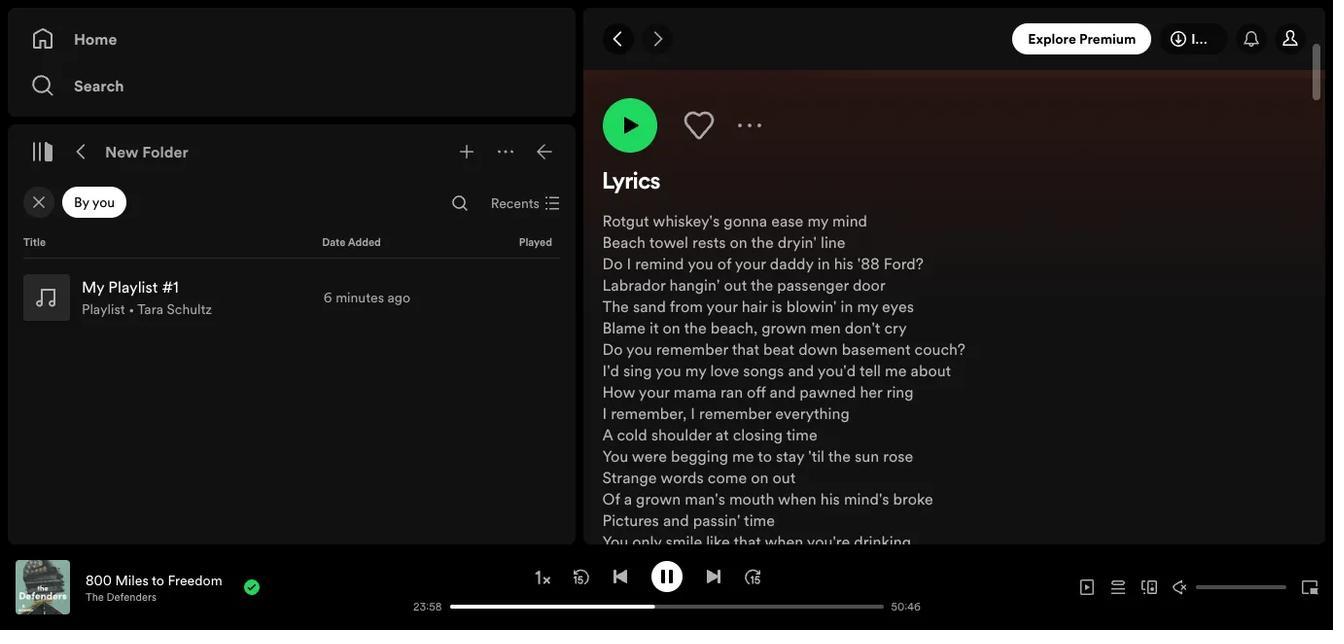 Task type: vqa. For each thing, say whether or not it's contained in the screenshot.
the right Explicit "element"
no



Task type: describe. For each thing, give the bounding box(es) containing it.
passin'
[[693, 510, 741, 531]]

1 vertical spatial when
[[765, 531, 804, 553]]

you left of
[[688, 253, 714, 274]]

date
[[322, 235, 346, 250]]

dryin'
[[778, 232, 817, 253]]

you inside option
[[92, 193, 115, 212]]

kacey
[[1140, 19, 1178, 38]]

explore premium
[[1029, 29, 1137, 49]]

the right the 'til
[[829, 446, 851, 467]]

i'd
[[603, 360, 620, 381]]

towel
[[650, 232, 689, 253]]

1 vertical spatial his
[[821, 488, 840, 510]]

i left remember
[[959, 19, 963, 38]]

now playing view image
[[46, 569, 61, 585]]

love
[[711, 360, 740, 381]]

miles
[[115, 571, 149, 590]]

by you
[[74, 193, 115, 212]]

home link
[[31, 19, 553, 58]]

0 vertical spatial when
[[778, 488, 817, 510]]

hair
[[742, 296, 768, 317]]

the left dryin'
[[752, 232, 774, 253]]

tara
[[138, 300, 163, 319]]

a
[[624, 488, 632, 510]]

mouth
[[730, 488, 775, 510]]

you right i'd
[[627, 339, 652, 360]]

mind's
[[844, 488, 890, 510]]

were
[[632, 446, 667, 467]]

mama
[[674, 381, 717, 403]]

mind
[[833, 210, 868, 232]]

previous image
[[612, 569, 628, 584]]

beach,
[[711, 317, 758, 339]]

everything
[[1037, 19, 1102, 38]]

search
[[74, 75, 124, 96]]

come
[[708, 467, 747, 488]]

800 miles to freedom the defenders
[[86, 571, 222, 605]]

2 vertical spatial my
[[686, 360, 707, 381]]

beach
[[603, 232, 646, 253]]

of
[[718, 253, 732, 274]]

1 vertical spatial in
[[841, 296, 854, 317]]

whiskey's
[[653, 210, 720, 232]]

what's new image
[[1245, 31, 1260, 47]]

folder
[[142, 141, 189, 162]]

0 horizontal spatial out
[[724, 274, 747, 296]]

blowin'
[[787, 296, 837, 317]]

now playing: 800 miles to freedom by the defenders footer
[[16, 560, 403, 615]]

cold
[[617, 424, 648, 446]]

beat
[[764, 339, 795, 360]]

1 horizontal spatial out
[[773, 467, 796, 488]]

0 vertical spatial my
[[808, 210, 829, 232]]

blame
[[603, 317, 646, 339]]

a
[[603, 424, 613, 446]]

remind
[[635, 253, 684, 274]]

you right sing
[[656, 360, 682, 381]]

man's
[[685, 488, 726, 510]]

stay
[[776, 446, 805, 467]]

50:46
[[892, 600, 921, 614]]

off
[[747, 381, 766, 403]]

800 miles to freedom link
[[86, 571, 222, 590]]

explore
[[1029, 29, 1077, 49]]

the defenders link
[[86, 590, 157, 605]]

change speed image
[[533, 568, 552, 588]]

1 vertical spatial that
[[734, 531, 762, 553]]

drinking
[[854, 531, 912, 553]]

0 vertical spatial time
[[787, 424, 818, 446]]

23:58
[[414, 600, 442, 614]]

home
[[74, 28, 117, 50]]

1 vertical spatial your
[[707, 296, 738, 317]]

2 you from the top
[[603, 531, 629, 553]]

rotgut
[[603, 210, 650, 232]]

main element
[[8, 8, 576, 545]]

the inside 800 miles to freedom the defenders
[[86, 590, 104, 605]]

gonna
[[724, 210, 768, 232]]

door
[[853, 274, 886, 296]]

ring
[[887, 381, 914, 403]]

of
[[603, 488, 620, 510]]

you'd
[[818, 360, 856, 381]]

volume off image
[[1173, 580, 1189, 595]]

is
[[772, 296, 783, 317]]

ease
[[772, 210, 804, 232]]

eyes
[[883, 296, 914, 317]]

remember,
[[611, 403, 687, 424]]

like
[[706, 531, 730, 553]]

0 vertical spatial that
[[732, 339, 760, 360]]

800
[[86, 571, 112, 590]]

0 vertical spatial your
[[735, 253, 766, 274]]

rotgut whiskey's gonna ease my mind beach towel rests on the dryin' line do i remind you of your daddy in his '88 ford? labrador hangin' out the passenger door the sand from your hair is blowin' in my eyes blame it on the beach, grown men don't cry do you remember that beat down basement couch? i'd sing you my love songs and you'd tell me about how your mama ran off and pawned her ring i remember, i remember everything a cold shoulder at closing time you were begging me to stay 'til the sun rose strange words come on out of a grown man's mouth when his mind's broke pictures and passin' time you only smile like that when you're drinking
[[603, 210, 966, 553]]

daddy
[[770, 253, 814, 274]]

premium
[[1080, 29, 1137, 49]]

begging
[[671, 446, 729, 467]]

musgraves)
[[1181, 19, 1252, 38]]

1 horizontal spatial on
[[730, 232, 748, 253]]

you're
[[807, 531, 851, 553]]

smile
[[666, 531, 703, 553]]

ford?
[[884, 253, 924, 274]]

passenger
[[778, 274, 849, 296]]

sand
[[633, 296, 666, 317]]

i left remind
[[627, 253, 632, 274]]

group inside 'main' element
[[16, 267, 568, 329]]

the right of
[[751, 274, 774, 296]]

songs
[[744, 360, 785, 381]]

freedom
[[168, 571, 222, 590]]

recents
[[491, 194, 540, 213]]

playlist
[[82, 300, 125, 319]]

i left at
[[691, 403, 696, 424]]

1 horizontal spatial grown
[[762, 317, 807, 339]]



Task type: locate. For each thing, give the bounding box(es) containing it.
ran
[[721, 381, 743, 403]]

your left the hair
[[707, 296, 738, 317]]

the left the "beach,"
[[684, 317, 707, 339]]

skip back 15 seconds image
[[574, 569, 589, 584]]

Recents, List view field
[[475, 188, 572, 219]]

out left the 'til
[[773, 467, 796, 488]]

i left cold
[[603, 403, 607, 424]]

1 horizontal spatial in
[[841, 296, 854, 317]]

go forward image
[[649, 31, 665, 47]]

my left eyes
[[858, 296, 879, 317]]

when
[[778, 488, 817, 510], [765, 531, 804, 553]]

the left defenders
[[86, 590, 104, 605]]

2 horizontal spatial my
[[858, 296, 879, 317]]

sing
[[624, 360, 652, 381]]

time right 'closing'
[[787, 424, 818, 446]]

group containing playlist
[[16, 267, 568, 329]]

rose
[[884, 446, 914, 467]]

0 vertical spatial in
[[818, 253, 830, 274]]

2 vertical spatial on
[[751, 467, 769, 488]]

that right like
[[734, 531, 762, 553]]

about
[[911, 360, 952, 381]]

playlist • tara schultz
[[82, 300, 212, 319]]

rests
[[693, 232, 726, 253]]

and right 'only'
[[663, 510, 689, 531]]

'til
[[809, 446, 825, 467]]

my left love
[[686, 360, 707, 381]]

strange
[[603, 467, 657, 488]]

next image
[[706, 569, 721, 584]]

(feat.
[[1106, 19, 1137, 38]]

schultz
[[167, 300, 212, 319]]

0 vertical spatial his
[[834, 253, 854, 274]]

top bar and user menu element
[[584, 8, 1326, 70]]

'88
[[858, 253, 880, 274]]

and left you'd
[[788, 360, 814, 381]]

and right the off
[[770, 381, 796, 403]]

shoulder
[[652, 424, 712, 446]]

remember up mama on the right of page
[[656, 339, 729, 360]]

in right daddy
[[818, 253, 830, 274]]

1 you from the top
[[603, 446, 629, 467]]

broke
[[894, 488, 934, 510]]

his left mind's
[[821, 488, 840, 510]]

me right tell in the right bottom of the page
[[885, 360, 907, 381]]

new folder
[[105, 141, 189, 162]]

2023
[[1266, 19, 1300, 38]]

1 vertical spatial you
[[603, 531, 629, 553]]

0 vertical spatial you
[[603, 446, 629, 467]]

1 vertical spatial to
[[152, 571, 164, 590]]

0 horizontal spatial time
[[744, 510, 775, 531]]

the
[[603, 296, 629, 317], [86, 590, 104, 605]]

to right 'miles'
[[152, 571, 164, 590]]

your right of
[[735, 253, 766, 274]]

me right at
[[733, 446, 754, 467]]

out right hangin'
[[724, 274, 747, 296]]

group
[[16, 267, 568, 329]]

1 vertical spatial out
[[773, 467, 796, 488]]

0 horizontal spatial on
[[663, 317, 681, 339]]

on right it
[[663, 317, 681, 339]]

0 horizontal spatial to
[[152, 571, 164, 590]]

0 vertical spatial on
[[730, 232, 748, 253]]

that left beat
[[732, 339, 760, 360]]

1 vertical spatial remember
[[699, 403, 772, 424]]

men
[[811, 317, 841, 339]]

on
[[730, 232, 748, 253], [663, 317, 681, 339], [751, 467, 769, 488]]

on right come
[[751, 467, 769, 488]]

1 horizontal spatial to
[[758, 446, 772, 467]]

1 vertical spatial on
[[663, 317, 681, 339]]

0 vertical spatial do
[[603, 253, 623, 274]]

tell
[[860, 360, 881, 381]]

1 horizontal spatial the
[[603, 296, 629, 317]]

basement
[[842, 339, 911, 360]]

played
[[519, 235, 553, 250]]

1 vertical spatial me
[[733, 446, 754, 467]]

you left 'only'
[[603, 531, 629, 553]]

date added
[[322, 235, 381, 250]]

pawned
[[800, 381, 857, 403]]

new folder button
[[101, 136, 192, 167]]

you
[[92, 193, 115, 212], [688, 253, 714, 274], [627, 339, 652, 360], [656, 360, 682, 381]]

by
[[74, 193, 89, 212]]

0 horizontal spatial grown
[[636, 488, 681, 510]]

1 vertical spatial my
[[858, 296, 879, 317]]

her
[[860, 381, 883, 403]]

the left sand
[[603, 296, 629, 317]]

me
[[885, 360, 907, 381], [733, 446, 754, 467]]

at
[[716, 424, 729, 446]]

time
[[787, 424, 818, 446], [744, 510, 775, 531]]

and
[[788, 360, 814, 381], [770, 381, 796, 403], [663, 510, 689, 531]]

1 vertical spatial do
[[603, 339, 623, 360]]

search in your library image
[[452, 196, 468, 211]]

to left "stay"
[[758, 446, 772, 467]]

you left the were
[[603, 446, 629, 467]]

•
[[129, 300, 134, 319]]

do down rotgut
[[603, 253, 623, 274]]

do left sing
[[603, 339, 623, 360]]

grown
[[762, 317, 807, 339], [636, 488, 681, 510]]

that
[[732, 339, 760, 360], [734, 531, 762, 553]]

i remember everything (feat. kacey musgraves) image
[[603, 0, 828, 60]]

1 vertical spatial grown
[[636, 488, 681, 510]]

go back image
[[610, 31, 626, 47]]

0 horizontal spatial my
[[686, 360, 707, 381]]

i remember everything (feat. kacey musgraves)
[[959, 19, 1252, 38]]

remember down love
[[699, 403, 772, 424]]

1 do from the top
[[603, 253, 623, 274]]

player controls element
[[221, 561, 931, 614]]

the inside rotgut whiskey's gonna ease my mind beach towel rests on the dryin' line do i remind you of your daddy in his '88 ford? labrador hangin' out the passenger door the sand from your hair is blowin' in my eyes blame it on the beach, grown men don't cry do you remember that beat down basement couch? i'd sing you my love songs and you'd tell me about how your mama ran off and pawned her ring i remember, i remember everything a cold shoulder at closing time you were begging me to stay 'til the sun rose strange words come on out of a grown man's mouth when his mind's broke pictures and passin' time you only smile like that when you're drinking
[[603, 296, 629, 317]]

to inside 800 miles to freedom the defenders
[[152, 571, 164, 590]]

on right rests
[[730, 232, 748, 253]]

None search field
[[444, 188, 475, 219]]

0 vertical spatial to
[[758, 446, 772, 467]]

you right by
[[92, 193, 115, 212]]

skip forward 15 seconds image
[[745, 569, 760, 584]]

how
[[603, 381, 635, 403]]

to inside rotgut whiskey's gonna ease my mind beach towel rests on the dryin' line do i remind you of your daddy in his '88 ford? labrador hangin' out the passenger door the sand from your hair is blowin' in my eyes blame it on the beach, grown men don't cry do you remember that beat down basement couch? i'd sing you my love songs and you'd tell me about how your mama ran off and pawned her ring i remember, i remember everything a cold shoulder at closing time you were begging me to stay 'til the sun rose strange words come on out of a grown man's mouth when his mind's broke pictures and passin' time you only smile like that when you're drinking
[[758, 446, 772, 467]]

clear filters image
[[31, 195, 47, 210]]

none search field inside 'main' element
[[444, 188, 475, 219]]

it
[[650, 317, 659, 339]]

my
[[808, 210, 829, 232], [858, 296, 879, 317], [686, 360, 707, 381]]

time right passin'
[[744, 510, 775, 531]]

2 vertical spatial your
[[639, 381, 670, 403]]

0 horizontal spatial me
[[733, 446, 754, 467]]

when down "stay"
[[778, 488, 817, 510]]

when left "you're"
[[765, 531, 804, 553]]

words
[[661, 467, 704, 488]]

1 horizontal spatial me
[[885, 360, 907, 381]]

1 horizontal spatial my
[[808, 210, 829, 232]]

By you checkbox
[[62, 187, 127, 218]]

couch?
[[915, 339, 966, 360]]

0 vertical spatial me
[[885, 360, 907, 381]]

sun
[[855, 446, 880, 467]]

connect to a device image
[[1142, 580, 1158, 595]]

0 horizontal spatial the
[[86, 590, 104, 605]]

from
[[670, 296, 703, 317]]

explore premium button
[[1013, 23, 1152, 54]]

pause image
[[659, 569, 675, 584]]

1 horizontal spatial time
[[787, 424, 818, 446]]

1 vertical spatial time
[[744, 510, 775, 531]]

search link
[[31, 66, 553, 105]]

pictures
[[603, 510, 660, 531]]

i remember everything (feat. kacey musgraves) link
[[959, 19, 1252, 38]]

0 vertical spatial remember
[[656, 339, 729, 360]]

added
[[348, 235, 381, 250]]

defenders
[[107, 590, 157, 605]]

title
[[23, 235, 46, 250]]

closing
[[733, 424, 783, 446]]

2 horizontal spatial on
[[751, 467, 769, 488]]

lyrics
[[603, 171, 661, 195]]

hangin'
[[670, 274, 720, 296]]

0 vertical spatial out
[[724, 274, 747, 296]]

0 horizontal spatial in
[[818, 253, 830, 274]]

your right how
[[639, 381, 670, 403]]

his left '88
[[834, 253, 854, 274]]

0 vertical spatial the
[[603, 296, 629, 317]]

you
[[603, 446, 629, 467], [603, 531, 629, 553]]

line
[[821, 232, 846, 253]]

down
[[799, 339, 838, 360]]

remember
[[967, 19, 1033, 38]]

0 vertical spatial grown
[[762, 317, 807, 339]]

new
[[105, 141, 139, 162]]

my right the ease
[[808, 210, 829, 232]]

do
[[603, 253, 623, 274], [603, 339, 623, 360]]

1 vertical spatial the
[[86, 590, 104, 605]]

cry
[[885, 317, 907, 339]]

in right blowin' on the right of the page
[[841, 296, 854, 317]]

2 do from the top
[[603, 339, 623, 360]]

don't
[[845, 317, 881, 339]]



